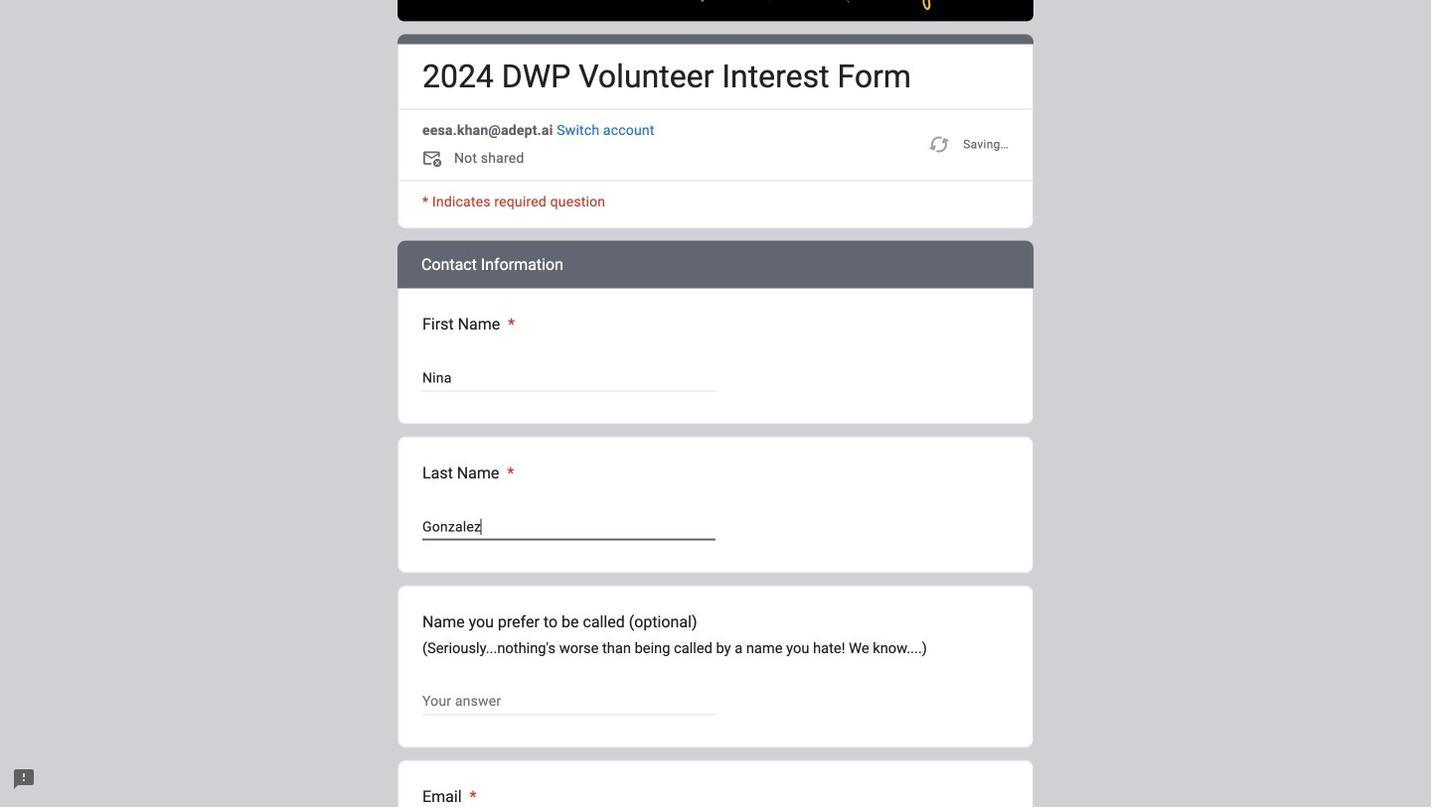 Task type: vqa. For each thing, say whether or not it's contained in the screenshot.
Menus field in the left top of the page
no



Task type: locate. For each thing, give the bounding box(es) containing it.
list
[[398, 241, 1034, 808]]

required question element
[[504, 313, 515, 336], [503, 462, 514, 486], [466, 786, 477, 808]]

heading
[[422, 57, 911, 97], [398, 241, 1034, 289], [422, 313, 515, 336], [422, 462, 514, 486], [422, 786, 477, 808]]

status
[[927, 121, 1009, 169]]

None text field
[[422, 366, 716, 390], [422, 515, 716, 539], [422, 690, 716, 714], [422, 366, 716, 390], [422, 515, 716, 539], [422, 690, 716, 714]]

1 vertical spatial required question element
[[503, 462, 514, 486]]



Task type: describe. For each thing, give the bounding box(es) containing it.
your email and google account are not part of your response image
[[422, 149, 454, 173]]

0 vertical spatial required question element
[[504, 313, 515, 336]]

2 vertical spatial required question element
[[466, 786, 477, 808]]

report a problem to google image
[[12, 768, 36, 792]]

your email and google account are not part of your response image
[[422, 149, 446, 173]]



